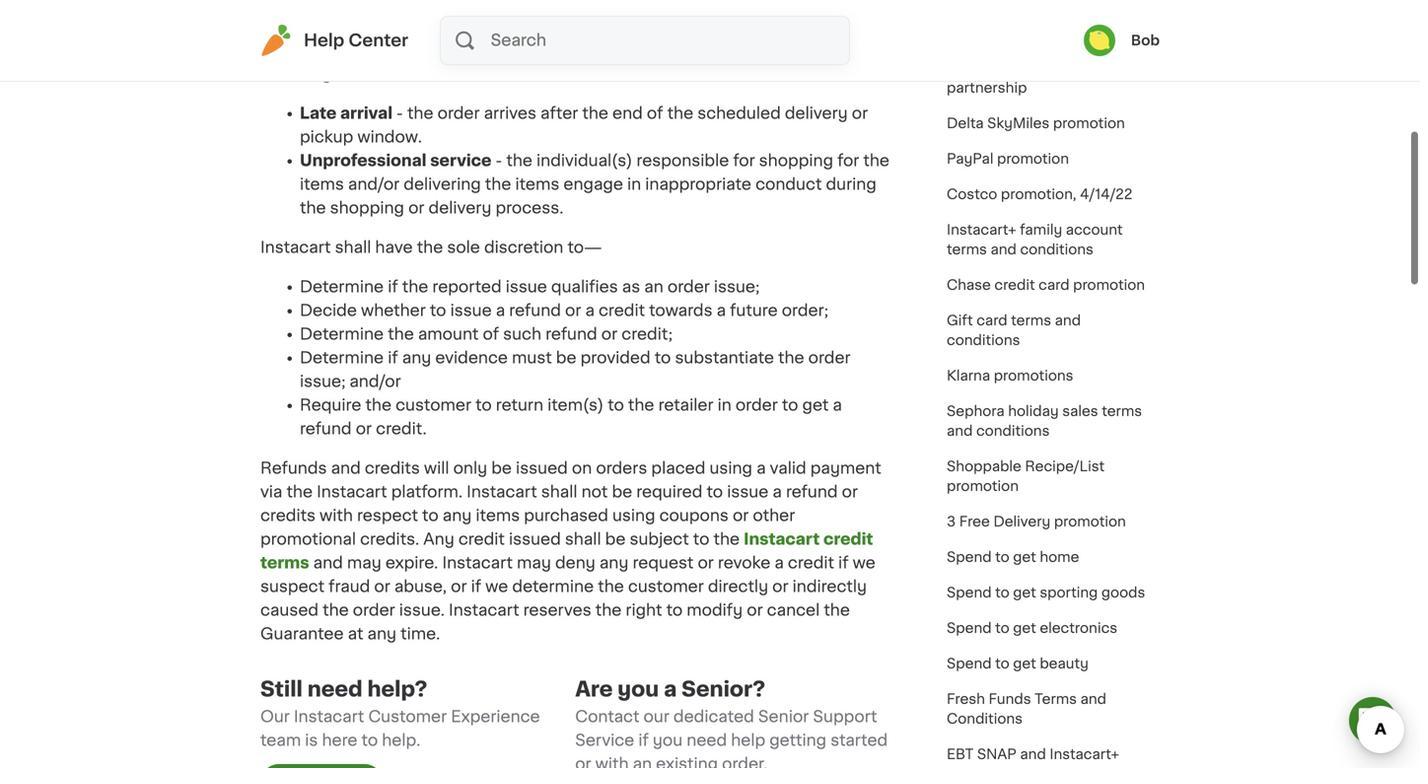 Task type: vqa. For each thing, say whether or not it's contained in the screenshot.
As
yes



Task type: locate. For each thing, give the bounding box(es) containing it.
instacart+
[[947, 61, 1017, 75], [947, 223, 1017, 237], [1050, 748, 1120, 762]]

ebt snap and instacart+ promotion link
[[935, 737, 1160, 769]]

4 spend from the top
[[947, 657, 992, 671]]

instacart+ inside the 'instacart+ family account terms and conditions'
[[947, 223, 1017, 237]]

future inside customers are eligible for a refund or credit towards a future order of up to the total amount of any fees paid by the customer for the order for any of the following order issues—
[[689, 19, 737, 35]]

end
[[613, 106, 643, 121]]

0 vertical spatial determine
[[300, 279, 384, 295]]

1 vertical spatial conditions
[[947, 333, 1021, 347]]

get inside determine if the reported issue qualifies as an order issue; decide whether to issue a refund or a credit towards a future order; determine the amount of such refund or credit; determine if any evidence must be provided to substantiate the order issue; and/or require the customer to return item(s) to the retailer in order to get a refund or credit.
[[803, 398, 829, 413]]

0 vertical spatial issue
[[506, 279, 547, 295]]

1 horizontal spatial using
[[710, 461, 753, 476]]

spend to get sporting goods
[[947, 586, 1146, 600]]

shoppable recipe/list promotion link
[[935, 449, 1160, 504]]

and right snap
[[1020, 748, 1047, 762]]

refund inside refunds and credits will only be issued on orders placed using a valid payment via the instacart platform. instacart shall not be required to issue a refund or credits with respect to any items purchased using coupons or other promotional credits. any credit issued shall be subject to the
[[786, 484, 838, 500]]

instacart+ and costco partnership
[[947, 61, 1100, 95]]

credits down via
[[260, 508, 316, 524]]

0 horizontal spatial issue
[[450, 303, 492, 319]]

subject
[[630, 532, 689, 548]]

conditions inside the 'instacart+ family account terms and conditions'
[[1021, 243, 1094, 257]]

funds
[[989, 693, 1031, 706]]

credits down credit.
[[365, 461, 420, 476]]

towards inside customers are eligible for a refund or credit towards a future order of up to the total amount of any fees paid by the customer for the order for any of the following order issues—
[[608, 19, 671, 35]]

1 vertical spatial and/or
[[350, 374, 401, 390]]

2 vertical spatial conditions
[[977, 424, 1050, 438]]

1 vertical spatial future
[[730, 303, 778, 319]]

conditions down family on the top of page
[[1021, 243, 1094, 257]]

to up funds
[[996, 657, 1010, 671]]

bob link
[[1084, 25, 1160, 56]]

and/or
[[348, 177, 400, 192], [350, 374, 401, 390]]

instacart+ and costco partnership link
[[935, 50, 1160, 106]]

promotion down snap
[[947, 768, 1019, 769]]

you up the our
[[618, 679, 659, 700]]

we up indirectly
[[853, 555, 876, 571]]

1 horizontal spatial in
[[718, 398, 732, 413]]

1 horizontal spatial costco
[[1050, 61, 1100, 75]]

getting
[[770, 733, 827, 749]]

any down whether
[[402, 350, 431, 366]]

need inside the are you a senior? contact our dedicated senior support service if you need help getting started or with an existing order.
[[687, 733, 727, 749]]

order up service
[[438, 106, 480, 121]]

or down the delivering on the left of the page
[[409, 200, 425, 216]]

delivery down the delivering on the left of the page
[[429, 200, 492, 216]]

refunds and credits will only be issued on orders placed using a valid payment via the instacart platform. instacart shall not be required to issue a refund or credits with respect to any items purchased using coupons or other promotional credits. any credit issued shall be subject to the
[[260, 461, 882, 548]]

any
[[385, 42, 415, 58], [759, 42, 788, 58], [402, 350, 431, 366], [443, 508, 472, 524], [600, 555, 629, 571], [367, 626, 397, 642]]

0 horizontal spatial costco
[[947, 187, 998, 201]]

1 vertical spatial towards
[[649, 303, 713, 319]]

1 horizontal spatial issue;
[[714, 279, 760, 295]]

reserves
[[523, 603, 592, 619]]

1 horizontal spatial credits
[[365, 461, 420, 476]]

0 horizontal spatial shopping
[[330, 200, 404, 216]]

2 horizontal spatial issue
[[727, 484, 769, 500]]

issued down purchased
[[509, 532, 561, 548]]

2 vertical spatial shall
[[565, 532, 601, 548]]

0 vertical spatial future
[[689, 19, 737, 35]]

or down directly
[[747, 603, 763, 619]]

be down orders
[[612, 484, 633, 500]]

1 vertical spatial shopping
[[330, 200, 404, 216]]

get down spend to get electronics
[[1013, 657, 1037, 671]]

may up determine
[[517, 555, 551, 571]]

if inside the are you a senior? contact our dedicated senior support service if you need help getting started or with an existing order.
[[639, 733, 649, 749]]

item(s)
[[548, 398, 604, 413]]

delivery
[[785, 106, 848, 121], [429, 200, 492, 216]]

spend for spend to get electronics
[[947, 622, 992, 635]]

instacart+ family account terms and conditions link
[[935, 212, 1160, 267]]

any right the deny
[[600, 555, 629, 571]]

instacart+ inside instacart+ and costco partnership
[[947, 61, 1017, 75]]

return
[[496, 398, 544, 413]]

determine up decide
[[300, 279, 384, 295]]

2 spend from the top
[[947, 586, 992, 600]]

1 horizontal spatial need
[[687, 733, 727, 749]]

engage
[[564, 177, 623, 192]]

to right 'here'
[[362, 733, 378, 749]]

2 may from the left
[[517, 555, 551, 571]]

shoppable recipe/list promotion
[[947, 460, 1105, 493]]

are
[[575, 679, 613, 700]]

on
[[572, 461, 592, 476]]

0 vertical spatial issue;
[[714, 279, 760, 295]]

via
[[260, 484, 283, 500]]

determine
[[512, 579, 594, 595]]

0 vertical spatial credits
[[365, 461, 420, 476]]

amount
[[300, 42, 361, 58], [418, 327, 479, 342]]

conditions
[[1021, 243, 1094, 257], [947, 333, 1021, 347], [977, 424, 1050, 438]]

2 vertical spatial issue
[[727, 484, 769, 500]]

delivery inside '- the individual(s) responsible for shopping for the items and/or delivering the items engage in inappropriate conduct during the shopping or delivery process.'
[[429, 200, 492, 216]]

customer inside determine if the reported issue qualifies as an order issue; decide whether to issue a refund or a credit towards a future order; determine the amount of such refund or credit; determine if any evidence must be provided to substantiate the order issue; and/or require the customer to return item(s) to the retailer in order to get a refund or credit.
[[396, 398, 472, 413]]

1 horizontal spatial shopping
[[759, 153, 834, 169]]

instacart+ down the fresh funds terms and conditions link
[[1050, 748, 1120, 762]]

may up "fraud" at the left of the page
[[347, 555, 382, 571]]

need down the dedicated
[[687, 733, 727, 749]]

3 determine from the top
[[300, 350, 384, 366]]

order
[[741, 19, 783, 35], [687, 42, 729, 58], [336, 66, 378, 82], [438, 106, 480, 121], [668, 279, 710, 295], [809, 350, 851, 366], [736, 398, 778, 413], [353, 603, 395, 619]]

promotion inside shoppable recipe/list promotion
[[947, 479, 1019, 493]]

1 vertical spatial an
[[633, 757, 652, 769]]

contact
[[575, 709, 640, 725]]

or left revoke
[[698, 555, 714, 571]]

customer
[[368, 709, 447, 725]]

0 vertical spatial shopping
[[759, 153, 834, 169]]

shoppable
[[947, 460, 1022, 474]]

using up subject
[[613, 508, 656, 524]]

spend inside spend to get sporting goods link
[[947, 586, 992, 600]]

towards up credit;
[[649, 303, 713, 319]]

fraud
[[329, 579, 370, 595]]

any inside refunds and credits will only be issued on orders placed using a valid payment via the instacart platform. instacart shall not be required to issue a refund or credits with respect to any items purchased using coupons or other promotional credits. any credit issued shall be subject to the
[[443, 508, 472, 524]]

0 vertical spatial we
[[853, 555, 876, 571]]

0 horizontal spatial amount
[[300, 42, 361, 58]]

and down sephora
[[947, 424, 973, 438]]

instacart down other
[[744, 532, 820, 548]]

instacart+ up chase
[[947, 223, 1017, 237]]

credit inside the chase credit card promotion link
[[995, 278, 1035, 292]]

get left home
[[1013, 550, 1037, 564]]

0 vertical spatial instacart+
[[947, 61, 1017, 75]]

1 horizontal spatial delivery
[[785, 106, 848, 121]]

refund down require
[[300, 421, 352, 437]]

0 vertical spatial customer
[[550, 42, 626, 58]]

conditions
[[947, 712, 1023, 726]]

1 vertical spatial we
[[486, 579, 508, 595]]

and up chase
[[991, 243, 1017, 257]]

credit;
[[622, 327, 673, 342]]

is
[[305, 733, 318, 749]]

spend for spend to get beauty
[[947, 657, 992, 671]]

1 vertical spatial you
[[653, 733, 683, 749]]

issue down discretion
[[506, 279, 547, 295]]

0 vertical spatial delivery
[[785, 106, 848, 121]]

conditions down gift
[[947, 333, 1021, 347]]

shall left have
[[335, 240, 371, 256]]

need inside still need help? our instacart customer experience team is here to help.
[[308, 679, 363, 700]]

0 vertical spatial amount
[[300, 42, 361, 58]]

instacart image
[[260, 25, 292, 56]]

instacart+ for partnership
[[947, 61, 1017, 75]]

directly
[[708, 579, 769, 595]]

0 horizontal spatial may
[[347, 555, 382, 571]]

1 vertical spatial -
[[495, 153, 502, 169]]

payment
[[811, 461, 882, 476]]

3
[[947, 515, 956, 529]]

such
[[503, 327, 542, 342]]

if
[[388, 279, 398, 295], [388, 350, 398, 366], [839, 555, 849, 571], [471, 579, 481, 595], [639, 733, 649, 749]]

and/or inside '- the individual(s) responsible for shopping for the items and/or delivering the items engage in inappropriate conduct during the shopping or delivery process.'
[[348, 177, 400, 192]]

get for spend to get electronics
[[1013, 622, 1037, 635]]

sole
[[447, 240, 480, 256]]

here
[[322, 733, 358, 749]]

1 horizontal spatial customer
[[550, 42, 626, 58]]

instacart inside still need help? our instacart customer experience team is here to help.
[[294, 709, 364, 725]]

1 vertical spatial costco
[[947, 187, 998, 201]]

shopping up conduct
[[759, 153, 834, 169]]

1 horizontal spatial card
[[1039, 278, 1070, 292]]

sporting
[[1040, 586, 1098, 600]]

order;
[[782, 303, 829, 319]]

2 vertical spatial determine
[[300, 350, 384, 366]]

terms down the chase credit card promotion link
[[1011, 314, 1052, 328]]

card
[[1039, 278, 1070, 292], [977, 314, 1008, 328]]

spend to get beauty link
[[935, 646, 1101, 682]]

0 vertical spatial an
[[645, 279, 664, 295]]

spend inside spend to get home link
[[947, 550, 992, 564]]

2 horizontal spatial customer
[[628, 579, 704, 595]]

1 vertical spatial instacart+
[[947, 223, 1017, 237]]

0 vertical spatial shall
[[335, 240, 371, 256]]

items inside refunds and credits will only be issued on orders placed using a valid payment via the instacart platform. instacart shall not be required to issue a refund or credits with respect to any items purchased using coupons or other promotional credits. any credit issued shall be subject to the
[[476, 508, 520, 524]]

get up spend to get beauty on the bottom of the page
[[1013, 622, 1037, 635]]

and inside instacart+ and costco partnership
[[1020, 61, 1046, 75]]

any up any
[[443, 508, 472, 524]]

spend inside 'spend to get beauty' link
[[947, 657, 992, 671]]

refund up by on the top left of page
[[481, 19, 533, 35]]

future left 'order;'
[[730, 303, 778, 319]]

respect
[[357, 508, 418, 524]]

1 vertical spatial using
[[613, 508, 656, 524]]

must
[[512, 350, 552, 366]]

0 vertical spatial towards
[[608, 19, 671, 35]]

2 vertical spatial customer
[[628, 579, 704, 595]]

costco promotion, 4/14/22 link
[[935, 177, 1145, 212]]

amount down customers
[[300, 42, 361, 58]]

0 vertical spatial using
[[710, 461, 753, 476]]

conditions inside the gift card terms and conditions
[[947, 333, 1021, 347]]

to right up
[[832, 19, 848, 35]]

and inside fresh funds terms and conditions
[[1081, 693, 1107, 706]]

of inside - the order arrives after the end of the scheduled delivery or pickup window.
[[647, 106, 663, 121]]

orders
[[596, 461, 648, 476]]

or up after at the left
[[537, 19, 553, 35]]

grubhub promotion link
[[935, 15, 1096, 50]]

determine up require
[[300, 350, 384, 366]]

- inside - the order arrives after the end of the scheduled delivery or pickup window.
[[396, 106, 403, 121]]

1 vertical spatial determine
[[300, 327, 384, 342]]

or inside customers are eligible for a refund or credit towards a future order of up to the total amount of any fees paid by the customer for the order for any of the following order issues—
[[537, 19, 553, 35]]

terms inside the gift card terms and conditions
[[1011, 314, 1052, 328]]

to
[[832, 19, 848, 35], [430, 303, 446, 319], [655, 350, 671, 366], [476, 398, 492, 413], [608, 398, 624, 413], [782, 398, 799, 413], [707, 484, 723, 500], [422, 508, 439, 524], [693, 532, 710, 548], [996, 550, 1010, 564], [996, 586, 1010, 600], [666, 603, 683, 619], [996, 622, 1010, 635], [996, 657, 1010, 671], [362, 733, 378, 749]]

any right at
[[367, 626, 397, 642]]

card inside the gift card terms and conditions
[[977, 314, 1008, 328]]

terms inside instacart credit terms
[[260, 555, 309, 571]]

to up coupons
[[707, 484, 723, 500]]

up
[[807, 19, 828, 35]]

0 horizontal spatial issue;
[[300, 374, 346, 390]]

to inside and may expire. instacart may deny any request or revoke a credit if we suspect fraud or abuse, or if we determine the customer directly or indirectly caused the order issue. instacart reserves the right to modify or cancel the guarantee at any time.
[[666, 603, 683, 619]]

terms up chase
[[947, 243, 987, 257]]

service
[[575, 733, 635, 749]]

0 horizontal spatial credits
[[260, 508, 316, 524]]

instacart inside instacart credit terms
[[744, 532, 820, 548]]

2 vertical spatial instacart+
[[1050, 748, 1120, 762]]

1 horizontal spatial may
[[517, 555, 551, 571]]

1 vertical spatial in
[[718, 398, 732, 413]]

1 vertical spatial with
[[596, 757, 629, 769]]

spend inside spend to get electronics link
[[947, 622, 992, 635]]

recipe/list
[[1025, 460, 1105, 474]]

center
[[349, 32, 408, 49]]

issue up other
[[727, 484, 769, 500]]

of
[[787, 19, 803, 35], [365, 42, 381, 58], [792, 42, 808, 58], [647, 106, 663, 121], [483, 327, 499, 342]]

we
[[853, 555, 876, 571], [486, 579, 508, 595]]

and right the refunds
[[331, 461, 361, 476]]

an right as
[[645, 279, 664, 295]]

costco
[[1050, 61, 1100, 75], [947, 187, 998, 201]]

order left up
[[741, 19, 783, 35]]

in inside '- the individual(s) responsible for shopping for the items and/or delivering the items engage in inappropriate conduct during the shopping or delivery process.'
[[627, 177, 641, 192]]

1 vertical spatial customer
[[396, 398, 472, 413]]

service
[[430, 153, 492, 169]]

spend to get home
[[947, 550, 1080, 564]]

we left determine
[[486, 579, 508, 595]]

credits.
[[360, 532, 420, 548]]

only
[[453, 461, 488, 476]]

terms right sales
[[1102, 404, 1143, 418]]

1 horizontal spatial with
[[596, 757, 629, 769]]

customer up after at the left
[[550, 42, 626, 58]]

spend to get beauty
[[947, 657, 1089, 671]]

the
[[852, 19, 878, 35], [520, 42, 546, 58], [656, 42, 683, 58], [812, 42, 839, 58], [407, 106, 434, 121], [582, 106, 609, 121], [667, 106, 694, 121], [506, 153, 533, 169], [864, 153, 890, 169], [485, 177, 511, 192], [300, 200, 326, 216], [417, 240, 443, 256], [402, 279, 428, 295], [388, 327, 414, 342], [778, 350, 805, 366], [365, 398, 392, 413], [628, 398, 655, 413], [287, 484, 313, 500], [714, 532, 740, 548], [598, 579, 624, 595], [323, 603, 349, 619], [596, 603, 622, 619], [824, 603, 850, 619]]

with inside refunds and credits will only be issued on orders placed using a valid payment via the instacart platform. instacart shall not be required to issue a refund or credits with respect to any items purchased using coupons or other promotional credits. any credit issued shall be subject to the
[[320, 508, 353, 524]]

0 horizontal spatial need
[[308, 679, 363, 700]]

spend to get electronics
[[947, 622, 1118, 635]]

shall up purchased
[[541, 484, 578, 500]]

1 vertical spatial amount
[[418, 327, 479, 342]]

0 horizontal spatial delivery
[[429, 200, 492, 216]]

1 horizontal spatial amount
[[418, 327, 479, 342]]

1 may from the left
[[347, 555, 382, 571]]

0 vertical spatial conditions
[[1021, 243, 1094, 257]]

credit inside instacart credit terms
[[824, 532, 874, 548]]

1 vertical spatial delivery
[[429, 200, 492, 216]]

issue; up require
[[300, 374, 346, 390]]

get for spend to get sporting goods
[[1013, 586, 1037, 600]]

issue;
[[714, 279, 760, 295], [300, 374, 346, 390]]

0 horizontal spatial customer
[[396, 398, 472, 413]]

1 horizontal spatial issue
[[506, 279, 547, 295]]

- inside '- the individual(s) responsible for shopping for the items and/or delivering the items engage in inappropriate conduct during the shopping or delivery process.'
[[495, 153, 502, 169]]

1 horizontal spatial we
[[853, 555, 876, 571]]

are
[[352, 19, 377, 35]]

customer inside and may expire. instacart may deny any request or revoke a credit if we suspect fraud or abuse, or if we determine the customer directly or indirectly caused the order issue. instacart reserves the right to modify or cancel the guarantee at any time.
[[628, 579, 704, 595]]

get for spend to get beauty
[[1013, 657, 1037, 671]]

1 determine from the top
[[300, 279, 384, 295]]

with
[[320, 508, 353, 524], [596, 757, 629, 769]]

and down "chase credit card promotion" at the right top
[[1055, 314, 1081, 328]]

to down credit;
[[655, 350, 671, 366]]

0 vertical spatial you
[[618, 679, 659, 700]]

costco down user avatar
[[1050, 61, 1100, 75]]

1 spend from the top
[[947, 550, 992, 564]]

gift card terms and conditions
[[947, 314, 1081, 347]]

refund down the valid
[[786, 484, 838, 500]]

for down scheduled
[[733, 153, 755, 169]]

0 vertical spatial and/or
[[348, 177, 400, 192]]

instacart+ inside ebt snap and instacart+ promotion
[[1050, 748, 1120, 762]]

shall up the deny
[[565, 532, 601, 548]]

issued left on
[[516, 461, 568, 476]]

and/or inside determine if the reported issue qualifies as an order issue; decide whether to issue a refund or a credit towards a future order; determine the amount of such refund or credit; determine if any evidence must be provided to substantiate the order issue; and/or require the customer to return item(s) to the retailer in order to get a refund or credit.
[[350, 374, 401, 390]]

0 horizontal spatial in
[[627, 177, 641, 192]]

a inside and may expire. instacart may deny any request or revoke a credit if we suspect fraud or abuse, or if we determine the customer directly or indirectly caused the order issue. instacart reserves the right to modify or cancel the guarantee at any time.
[[775, 555, 784, 571]]

to down spend to get home link
[[996, 586, 1010, 600]]

window.
[[358, 129, 422, 145]]

1 vertical spatial card
[[977, 314, 1008, 328]]

issue inside refunds and credits will only be issued on orders placed using a valid payment via the instacart platform. instacart shall not be required to issue a refund or credits with respect to any items purchased using coupons or other promotional credits. any credit issued shall be subject to the
[[727, 484, 769, 500]]

conditions inside sephora holiday sales terms and conditions
[[977, 424, 1050, 438]]

be right must
[[556, 350, 577, 366]]

0 horizontal spatial -
[[396, 106, 403, 121]]

unprofessional service
[[300, 153, 495, 169]]

any inside determine if the reported issue qualifies as an order issue; decide whether to issue a refund or a credit towards a future order; determine the amount of such refund or credit; determine if any evidence must be provided to substantiate the order issue; and/or require the customer to return item(s) to the retailer in order to get a refund or credit.
[[402, 350, 431, 366]]

0 vertical spatial -
[[396, 106, 403, 121]]

you
[[618, 679, 659, 700], [653, 733, 683, 749]]

or down service
[[575, 757, 592, 769]]

need up 'here'
[[308, 679, 363, 700]]

and/or up require
[[350, 374, 401, 390]]

and inside the 'instacart+ family account terms and conditions'
[[991, 243, 1017, 257]]

items down only
[[476, 508, 520, 524]]

0 horizontal spatial card
[[977, 314, 1008, 328]]

order inside and may expire. instacart may deny any request or revoke a credit if we suspect fraud or abuse, or if we determine the customer directly or indirectly caused the order issue. instacart reserves the right to modify or cancel the guarantee at any time.
[[353, 603, 395, 619]]

with down service
[[596, 757, 629, 769]]

0 vertical spatial with
[[320, 508, 353, 524]]

shopping
[[759, 153, 834, 169], [330, 200, 404, 216]]

if down the our
[[639, 733, 649, 749]]

terms up suspect
[[260, 555, 309, 571]]

get up spend to get electronics link
[[1013, 586, 1037, 600]]

spend up 'spend to get beauty' link
[[947, 622, 992, 635]]

spend to get electronics link
[[935, 611, 1130, 646]]

determine down decide
[[300, 327, 384, 342]]

- for late arrival
[[396, 106, 403, 121]]

0 vertical spatial costco
[[1050, 61, 1100, 75]]

delivery
[[994, 515, 1051, 529]]

klarna promotions link
[[935, 358, 1086, 394]]

credits
[[365, 461, 420, 476], [260, 508, 316, 524]]

1 horizontal spatial -
[[495, 153, 502, 169]]

0 vertical spatial in
[[627, 177, 641, 192]]

be inside determine if the reported issue qualifies as an order issue; decide whether to issue a refund or a credit towards a future order; determine the amount of such refund or credit; determine if any evidence must be provided to substantiate the order issue; and/or require the customer to return item(s) to the retailer in order to get a refund or credit.
[[556, 350, 577, 366]]

fees
[[419, 42, 453, 58]]

if up whether
[[388, 279, 398, 295]]

1 vertical spatial need
[[687, 733, 727, 749]]

during
[[826, 177, 877, 192]]

for up end
[[630, 42, 652, 58]]

or left other
[[733, 508, 749, 524]]

3 spend from the top
[[947, 622, 992, 635]]

paypal
[[947, 152, 994, 166]]

using right "placed"
[[710, 461, 753, 476]]

customer inside customers are eligible for a refund or credit towards a future order of up to the total amount of any fees paid by the customer for the order for any of the following order issues—
[[550, 42, 626, 58]]

you down the our
[[653, 733, 683, 749]]

0 vertical spatial need
[[308, 679, 363, 700]]

or inside the are you a senior? contact our dedicated senior support service if you need help getting started or with an existing order.
[[575, 757, 592, 769]]

0 horizontal spatial with
[[320, 508, 353, 524]]

0 horizontal spatial we
[[486, 579, 508, 595]]

or inside '- the individual(s) responsible for shopping for the items and/or delivering the items engage in inappropriate conduct during the shopping or delivery process.'
[[409, 200, 425, 216]]

credit inside determine if the reported issue qualifies as an order issue; decide whether to issue a refund or a credit towards a future order; determine the amount of such refund or credit; determine if any evidence must be provided to substantiate the order issue; and/or require the customer to return item(s) to the retailer in order to get a refund or credit.
[[599, 303, 645, 319]]

arrives
[[484, 106, 537, 121]]



Task type: describe. For each thing, give the bounding box(es) containing it.
to up the valid
[[782, 398, 799, 413]]

order down help center
[[336, 66, 378, 82]]

to right item(s)
[[608, 398, 624, 413]]

or up provided
[[602, 327, 618, 342]]

reported
[[432, 279, 502, 295]]

placed
[[652, 461, 706, 476]]

inappropriate
[[645, 177, 752, 192]]

in inside determine if the reported issue qualifies as an order issue; decide whether to issue a refund or a credit towards a future order; determine the amount of such refund or credit; determine if any evidence must be provided to substantiate the order issue; and/or require the customer to return item(s) to the retailer in order to get a refund or credit.
[[718, 398, 732, 413]]

klarna
[[947, 369, 991, 383]]

of down are
[[365, 42, 381, 58]]

to inside customers are eligible for a refund or credit towards a future order of up to the total amount of any fees paid by the customer for the order for any of the following order issues—
[[832, 19, 848, 35]]

promotion up the instacart+ and costco partnership link
[[1012, 26, 1084, 39]]

and may expire. instacart may deny any request or revoke a credit if we suspect fraud or abuse, or if we determine the customer directly or indirectly caused the order issue. instacart reserves the right to modify or cancel the guarantee at any time.
[[260, 555, 876, 642]]

delta skymiles promotion
[[947, 116, 1125, 130]]

costco inside instacart+ and costco partnership
[[1050, 61, 1100, 75]]

promotions
[[994, 369, 1074, 383]]

order up scheduled
[[687, 42, 729, 58]]

terms inside sephora holiday sales terms and conditions
[[1102, 404, 1143, 418]]

terms inside the 'instacart+ family account terms and conditions'
[[947, 243, 987, 257]]

existing
[[656, 757, 718, 769]]

to down coupons
[[693, 532, 710, 548]]

costco promotion, 4/14/22
[[947, 187, 1133, 201]]

refund inside customers are eligible for a refund or credit towards a future order of up to the total amount of any fees paid by the customer for the order for any of the following order issues—
[[481, 19, 533, 35]]

with inside the are you a senior? contact our dedicated senior support service if you need help getting started or with an existing order.
[[596, 757, 629, 769]]

3 free delivery promotion
[[947, 515, 1126, 529]]

support
[[813, 709, 878, 725]]

home
[[1040, 550, 1080, 564]]

a inside the are you a senior? contact our dedicated senior support service if you need help getting started or with an existing order.
[[664, 679, 677, 700]]

to down platform.
[[422, 508, 439, 524]]

electronics
[[1040, 622, 1118, 635]]

modify
[[687, 603, 743, 619]]

order down 'order;'
[[809, 350, 851, 366]]

instacart+ for terms
[[947, 223, 1017, 237]]

or down 'payment' at right bottom
[[842, 484, 858, 500]]

promotion down delta skymiles promotion
[[997, 152, 1069, 166]]

klarna promotions
[[947, 369, 1074, 383]]

or down the qualifies
[[565, 303, 581, 319]]

ebt
[[947, 748, 974, 762]]

conditions for family
[[1021, 243, 1094, 257]]

to down reported
[[430, 303, 446, 319]]

and inside and may expire. instacart may deny any request or revoke a credit if we suspect fraud or abuse, or if we determine the customer directly or indirectly caused the order issue. instacart reserves the right to modify or cancel the guarantee at any time.
[[313, 555, 343, 571]]

4/14/22
[[1080, 187, 1133, 201]]

2 determine from the top
[[300, 327, 384, 342]]

abuse,
[[394, 579, 447, 595]]

instacart right issue.
[[449, 603, 519, 619]]

or up cancel at bottom
[[773, 579, 789, 595]]

order.
[[722, 757, 768, 769]]

account
[[1066, 223, 1123, 237]]

items down 'unprofessional'
[[300, 177, 344, 192]]

help center link
[[260, 25, 408, 56]]

and inside refunds and credits will only be issued on orders placed using a valid payment via the instacart platform. instacart shall not be required to issue a refund or credits with respect to any items purchased using coupons or other promotional credits. any credit issued shall be subject to the
[[331, 461, 361, 476]]

order right as
[[668, 279, 710, 295]]

order down substantiate
[[736, 398, 778, 413]]

provided
[[581, 350, 651, 366]]

to left return
[[476, 398, 492, 413]]

1 vertical spatial issued
[[509, 532, 561, 548]]

towards inside determine if the reported issue qualifies as an order issue; decide whether to issue a refund or a credit towards a future order; determine the amount of such refund or credit; determine if any evidence must be provided to substantiate the order issue; and/or require the customer to return item(s) to the retailer in order to get a refund or credit.
[[649, 303, 713, 319]]

instacart down any
[[442, 555, 513, 571]]

and inside the gift card terms and conditions
[[1055, 314, 1081, 328]]

senior?
[[682, 679, 766, 700]]

or right abuse,
[[451, 579, 467, 595]]

purchased
[[524, 508, 609, 524]]

sales
[[1063, 404, 1099, 418]]

3 free delivery promotion link
[[935, 504, 1138, 540]]

sephora
[[947, 404, 1005, 418]]

paypal promotion
[[947, 152, 1069, 166]]

spend for spend to get sporting goods
[[947, 586, 992, 600]]

to up spend to get beauty on the bottom of the page
[[996, 622, 1010, 635]]

partnership
[[947, 81, 1028, 95]]

to inside still need help? our instacart customer experience team is here to help.
[[362, 733, 378, 749]]

instacart+ family account terms and conditions
[[947, 223, 1123, 257]]

cancel
[[767, 603, 820, 619]]

if down whether
[[388, 350, 398, 366]]

instacart up decide
[[260, 240, 331, 256]]

for up during
[[838, 153, 860, 169]]

skymiles
[[988, 116, 1050, 130]]

an inside the are you a senior? contact our dedicated senior support service if you need help getting started or with an existing order.
[[633, 757, 652, 769]]

order inside - the order arrives after the end of the scheduled delivery or pickup window.
[[438, 106, 480, 121]]

credit inside refunds and credits will only be issued on orders placed using a valid payment via the instacart platform. instacart shall not be required to issue a refund or credits with respect to any items purchased using coupons or other promotional credits. any credit issued shall be subject to the
[[459, 532, 505, 548]]

0 vertical spatial card
[[1039, 278, 1070, 292]]

scheduled
[[698, 106, 781, 121]]

coupons
[[660, 508, 729, 524]]

fresh funds terms and conditions
[[947, 693, 1107, 726]]

other
[[753, 508, 795, 524]]

1 vertical spatial shall
[[541, 484, 578, 500]]

goods
[[1102, 586, 1146, 600]]

1 vertical spatial issue;
[[300, 374, 346, 390]]

qualifies
[[551, 279, 618, 295]]

issues—
[[382, 66, 451, 82]]

refunds
[[260, 461, 327, 476]]

0 horizontal spatial using
[[613, 508, 656, 524]]

for up scheduled
[[733, 42, 755, 58]]

any up scheduled
[[759, 42, 788, 58]]

if right abuse,
[[471, 579, 481, 595]]

user avatar image
[[1084, 25, 1116, 56]]

for up fees
[[442, 19, 464, 35]]

discretion
[[484, 240, 564, 256]]

1 vertical spatial issue
[[450, 303, 492, 319]]

started
[[831, 733, 888, 749]]

amount inside determine if the reported issue qualifies as an order issue; decide whether to issue a refund or a credit towards a future order; determine the amount of such refund or credit; determine if any evidence must be provided to substantiate the order issue; and/or require the customer to return item(s) to the retailer in order to get a refund or credit.
[[418, 327, 479, 342]]

spend for spend to get home
[[947, 550, 992, 564]]

team
[[260, 733, 301, 749]]

determine if the reported issue qualifies as an order issue; decide whether to issue a refund or a credit towards a future order; determine the amount of such refund or credit; determine if any evidence must be provided to substantiate the order issue; and/or require the customer to return item(s) to the retailer in order to get a refund or credit.
[[300, 279, 851, 437]]

delta skymiles promotion link
[[935, 106, 1137, 141]]

and inside sephora holiday sales terms and conditions
[[947, 424, 973, 438]]

instacart up respect
[[317, 484, 387, 500]]

promotion up home
[[1054, 515, 1126, 529]]

get for spend to get home
[[1013, 550, 1037, 564]]

to—
[[568, 240, 602, 256]]

grubhub
[[947, 26, 1008, 39]]

of inside determine if the reported issue qualifies as an order issue; decide whether to issue a refund or a credit towards a future order; determine the amount of such refund or credit; determine if any evidence must be provided to substantiate the order issue; and/or require the customer to return item(s) to the retailer in order to get a refund or credit.
[[483, 327, 499, 342]]

and inside ebt snap and instacart+ promotion
[[1020, 748, 1047, 762]]

dedicated
[[674, 709, 755, 725]]

promotion down the instacart+ and costco partnership link
[[1053, 116, 1125, 130]]

instacart down only
[[467, 484, 537, 500]]

help?
[[368, 679, 428, 700]]

promotion inside ebt snap and instacart+ promotion
[[947, 768, 1019, 769]]

still need help? our instacart customer experience team is here to help.
[[260, 679, 540, 749]]

credit inside and may expire. instacart may deny any request or revoke a credit if we suspect fraud or abuse, or if we determine the customer directly or indirectly caused the order issue. instacart reserves the right to modify or cancel the guarantee at any time.
[[788, 555, 835, 571]]

to down delivery on the right of page
[[996, 550, 1010, 564]]

credit.
[[376, 421, 427, 437]]

platform.
[[391, 484, 463, 500]]

of left up
[[787, 19, 803, 35]]

promotion down account
[[1073, 278, 1145, 292]]

credit inside customers are eligible for a refund or credit towards a future order of up to the total amount of any fees paid by the customer for the order for any of the following order issues—
[[557, 19, 604, 35]]

an inside determine if the reported issue qualifies as an order issue; decide whether to issue a refund or a credit towards a future order; determine the amount of such refund or credit; determine if any evidence must be provided to substantiate the order issue; and/or require the customer to return item(s) to the retailer in order to get a refund or credit.
[[645, 279, 664, 295]]

future inside determine if the reported issue qualifies as an order issue; decide whether to issue a refund or a credit towards a future order; determine the amount of such refund or credit; determine if any evidence must be provided to substantiate the order issue; and/or require the customer to return item(s) to the retailer in order to get a refund or credit.
[[730, 303, 778, 319]]

suspect
[[260, 579, 325, 595]]

decide
[[300, 303, 357, 319]]

or inside - the order arrives after the end of the scheduled delivery or pickup window.
[[852, 106, 868, 121]]

chase
[[947, 278, 991, 292]]

be right only
[[492, 461, 512, 476]]

Search search field
[[489, 17, 849, 64]]

help.
[[382, 733, 421, 749]]

delivery inside - the order arrives after the end of the scheduled delivery or pickup window.
[[785, 106, 848, 121]]

or right "fraud" at the left of the page
[[374, 579, 390, 595]]

after
[[541, 106, 578, 121]]

- for unprofessional service
[[495, 153, 502, 169]]

be left subject
[[605, 532, 626, 548]]

by
[[496, 42, 516, 58]]

experience
[[451, 709, 540, 725]]

at
[[348, 626, 363, 642]]

total
[[260, 42, 296, 58]]

not
[[582, 484, 608, 500]]

items up the "process."
[[515, 177, 560, 192]]

eligible
[[381, 19, 438, 35]]

refund up such
[[509, 303, 561, 319]]

individual(s)
[[537, 153, 633, 169]]

if up indirectly
[[839, 555, 849, 571]]

late arrival
[[300, 106, 396, 121]]

of down up
[[792, 42, 808, 58]]

right
[[626, 603, 662, 619]]

0 vertical spatial issued
[[516, 461, 568, 476]]

- the individual(s) responsible for shopping for the items and/or delivering the items engage in inappropriate conduct during the shopping or delivery process.
[[300, 153, 890, 216]]

family
[[1020, 223, 1063, 237]]

1 vertical spatial credits
[[260, 508, 316, 524]]

instacart credit terms link
[[260, 532, 874, 571]]

refund up must
[[546, 327, 598, 342]]

terms
[[1035, 693, 1077, 706]]

gift card terms and conditions link
[[935, 303, 1160, 358]]

sephora holiday sales terms and conditions
[[947, 404, 1143, 438]]

promotion,
[[1001, 187, 1077, 201]]

amount inside customers are eligible for a refund or credit towards a future order of up to the total amount of any fees paid by the customer for the order for any of the following order issues—
[[300, 42, 361, 58]]

our
[[260, 709, 290, 725]]

conditions for holiday
[[977, 424, 1050, 438]]

snap
[[977, 748, 1017, 762]]

or left credit.
[[356, 421, 372, 437]]

delivering
[[404, 177, 481, 192]]

any down the "eligible"
[[385, 42, 415, 58]]

conduct
[[756, 177, 822, 192]]



